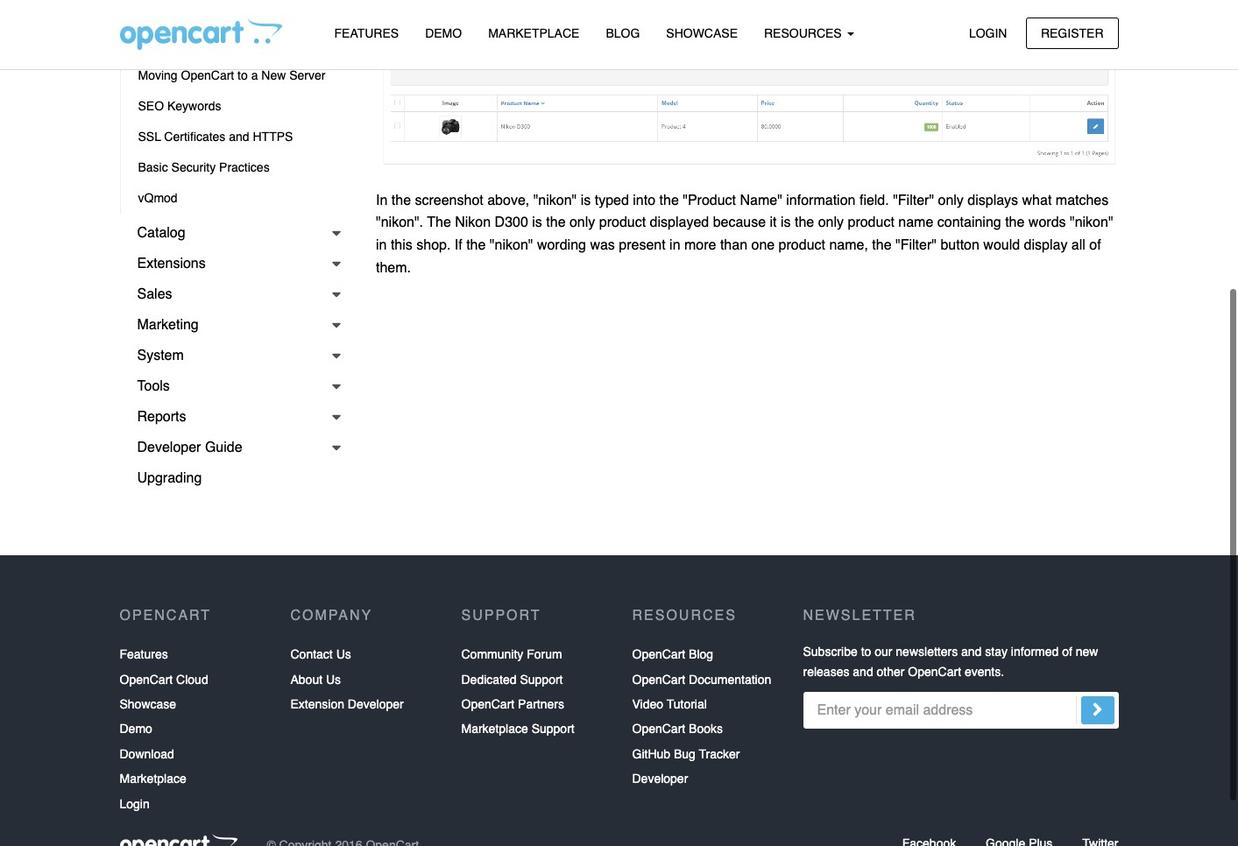 Task type: describe. For each thing, give the bounding box(es) containing it.
ssl certificates and https link
[[121, 122, 350, 153]]

1 horizontal spatial is
[[581, 193, 591, 209]]

basic
[[138, 160, 168, 174]]

1 horizontal spatial product
[[779, 238, 826, 253]]

opencart documentation
[[633, 673, 772, 687]]

1 vertical spatial "nikon"
[[1070, 215, 1114, 231]]

opencart books link
[[633, 717, 723, 742]]

community forum
[[462, 648, 563, 662]]

into
[[633, 193, 656, 209]]

guide
[[205, 440, 242, 456]]

1 vertical spatial showcase link
[[120, 693, 176, 717]]

than
[[721, 238, 748, 253]]

sales link
[[120, 280, 350, 310]]

the right name,
[[873, 238, 892, 253]]

ssl
[[138, 130, 161, 144]]

name"
[[740, 193, 783, 209]]

0 horizontal spatial is
[[532, 215, 543, 231]]

ssl certificates and https
[[138, 130, 293, 144]]

would
[[984, 238, 1021, 253]]

opencart blog link
[[633, 643, 714, 668]]

in
[[376, 193, 388, 209]]

resources link
[[751, 18, 868, 49]]

above,
[[488, 193, 530, 209]]

Enter your email address text field
[[804, 693, 1119, 730]]

reports link
[[120, 402, 350, 433]]

releases
[[804, 665, 850, 679]]

2 vertical spatial "nikon"
[[490, 238, 533, 253]]

0 vertical spatial showcase
[[667, 26, 738, 40]]

present
[[619, 238, 666, 253]]

in the screenshot above, "nikon" is typed into the "product name" information field. "filter" only displays what matches "nikon". the nikon d300 is the only product displayed because it is the only product name containing the words "nikon" in this shop. if the "nikon" wording was present in more than one product name, the "filter" button would display all of them.
[[376, 193, 1114, 276]]

2 horizontal spatial only
[[939, 193, 964, 209]]

1 vertical spatial blog
[[689, 648, 714, 662]]

the right if
[[467, 238, 486, 253]]

field.
[[860, 193, 890, 209]]

1 horizontal spatial marketplace link
[[475, 18, 593, 49]]

stay
[[986, 645, 1008, 659]]

screenshot
[[415, 193, 484, 209]]

download link
[[120, 742, 174, 767]]

features link for demo
[[321, 18, 412, 49]]

2 horizontal spatial is
[[781, 215, 791, 231]]

opencart image
[[120, 835, 237, 847]]

the
[[427, 215, 451, 231]]

2 horizontal spatial and
[[962, 645, 982, 659]]

developer guide
[[137, 440, 242, 456]]

display
[[1024, 238, 1068, 253]]

features for opencart cloud
[[120, 648, 168, 662]]

marketplace for marketplace support
[[462, 723, 528, 737]]

"nikon".
[[376, 215, 424, 231]]

1 vertical spatial demo link
[[120, 717, 152, 742]]

developer for developer link
[[633, 773, 689, 787]]

one
[[752, 238, 775, 253]]

keywords
[[167, 99, 221, 113]]

0 vertical spatial showcase link
[[653, 18, 751, 49]]

contact us link
[[291, 643, 351, 668]]

subscribe
[[804, 645, 858, 659]]

1 vertical spatial login
[[120, 797, 150, 811]]

video
[[633, 698, 664, 712]]

what
[[1023, 193, 1052, 209]]

name
[[899, 215, 934, 231]]

name,
[[830, 238, 869, 253]]

tools
[[137, 379, 170, 395]]

the up would
[[1006, 215, 1025, 231]]

typed
[[595, 193, 629, 209]]

support for marketplace
[[532, 723, 575, 737]]

multi-
[[198, 38, 228, 52]]

nikon
[[455, 215, 491, 231]]

0 horizontal spatial demo
[[120, 723, 152, 737]]

0 vertical spatial a
[[188, 38, 195, 52]]

support for dedicated
[[520, 673, 563, 687]]

it
[[770, 215, 777, 231]]

vqmod
[[138, 191, 178, 205]]

1 horizontal spatial a
[[251, 68, 258, 82]]

angle right image
[[1093, 700, 1103, 721]]

opencart for opencart partners
[[462, 698, 515, 712]]

marketing
[[137, 317, 199, 333]]

community
[[462, 648, 524, 662]]

the right in
[[392, 193, 411, 209]]

community forum link
[[462, 643, 563, 668]]

github
[[633, 748, 671, 762]]

extensions
[[137, 256, 206, 272]]

opencart books
[[633, 723, 723, 737]]

marketplace for marketplace link to the right
[[488, 26, 580, 40]]

shop.
[[417, 238, 451, 253]]

2 horizontal spatial product
[[848, 215, 895, 231]]

if
[[455, 238, 463, 253]]

opencart for opencart documentation
[[633, 673, 686, 687]]

resources inside "link"
[[764, 26, 846, 40]]

0 horizontal spatial only
[[570, 215, 596, 231]]

video tutorial link
[[633, 693, 707, 717]]

the up the displayed
[[660, 193, 679, 209]]

the up wording
[[546, 215, 566, 231]]

developer guide link
[[120, 433, 350, 464]]

0 vertical spatial support
[[462, 608, 541, 624]]

moving opencart to a new server link
[[121, 60, 350, 91]]

1 vertical spatial "filter"
[[896, 238, 937, 253]]

seo keywords
[[138, 99, 221, 113]]

opencart - open source shopping cart solution image
[[120, 18, 282, 50]]

us for contact us
[[336, 648, 351, 662]]

opencart for opencart cloud
[[120, 673, 173, 687]]

1 in from the left
[[376, 238, 387, 253]]

marketplace support link
[[462, 717, 575, 742]]

system
[[137, 348, 184, 364]]

them.
[[376, 260, 411, 276]]

extension
[[291, 698, 345, 712]]

0 vertical spatial "filter"
[[893, 193, 935, 209]]

words
[[1029, 215, 1067, 231]]

opencart documentation link
[[633, 668, 772, 693]]

opencart cloud
[[120, 673, 208, 687]]

contact
[[291, 648, 333, 662]]

of inside in the screenshot above, "nikon" is typed into the "product name" information field. "filter" only displays what matches "nikon". the nikon d300 is the only product displayed because it is the only product name containing the words "nikon" in this shop. if the "nikon" wording was present in more than one product name, the "filter" button would display all of them.
[[1090, 238, 1102, 253]]

new
[[1076, 645, 1099, 659]]

bug
[[674, 748, 696, 762]]

sales
[[137, 287, 172, 302]]

of inside subscribe to our newsletters and stay informed of new releases and other opencart events.
[[1063, 645, 1073, 659]]

tools link
[[120, 372, 350, 402]]



Task type: vqa. For each thing, say whether or not it's contained in the screenshot.
products
no



Task type: locate. For each thing, give the bounding box(es) containing it.
register link
[[1027, 17, 1119, 49]]

1 vertical spatial a
[[251, 68, 258, 82]]

only up "containing"
[[939, 193, 964, 209]]

opencart blog
[[633, 648, 714, 662]]

moving
[[138, 68, 178, 82]]

marketplace inside marketplace link
[[488, 26, 580, 40]]

support down partners
[[532, 723, 575, 737]]

opencart up opencart cloud
[[120, 608, 211, 624]]

product down typed
[[599, 215, 646, 231]]

github bug tracker link
[[633, 742, 740, 767]]

1 vertical spatial demo
[[120, 723, 152, 737]]

register
[[1041, 26, 1104, 40]]

0 horizontal spatial showcase
[[120, 698, 176, 712]]

0 vertical spatial marketplace link
[[475, 18, 593, 49]]

0 horizontal spatial product
[[599, 215, 646, 231]]

blog link
[[593, 18, 653, 49]]

of
[[1090, 238, 1102, 253], [1063, 645, 1073, 659]]

seo
[[138, 99, 164, 113]]

0 vertical spatial resources
[[764, 26, 846, 40]]

to inside subscribe to our newsletters and stay informed of new releases and other opencart events.
[[861, 645, 872, 659]]

showcase right blog link
[[667, 26, 738, 40]]

1 horizontal spatial showcase
[[667, 26, 738, 40]]

upgrading link
[[120, 464, 350, 494]]

basic security practices link
[[121, 153, 350, 183]]

containing
[[938, 215, 1002, 231]]

resources
[[764, 26, 846, 40], [633, 608, 737, 624]]

catalog
[[137, 225, 186, 241]]

1 horizontal spatial login
[[970, 26, 1008, 40]]

login link left register link
[[955, 17, 1023, 49]]

us
[[336, 648, 351, 662], [326, 673, 341, 687]]

features link for opencart cloud
[[120, 643, 168, 668]]

support up partners
[[520, 673, 563, 687]]

0 horizontal spatial showcase link
[[120, 693, 176, 717]]

opencart down multi- on the left top of page
[[181, 68, 234, 82]]

displays
[[968, 193, 1019, 209]]

all
[[1072, 238, 1086, 253]]

demo
[[425, 26, 462, 40], [120, 723, 152, 737]]

developer down "github"
[[633, 773, 689, 787]]

showcase link
[[653, 18, 751, 49], [120, 693, 176, 717]]

certificates
[[164, 130, 226, 144]]

in down the displayed
[[670, 238, 681, 253]]

other
[[877, 665, 905, 679]]

us right about
[[326, 673, 341, 687]]

1 horizontal spatial showcase link
[[653, 18, 751, 49]]

0 horizontal spatial of
[[1063, 645, 1073, 659]]

0 horizontal spatial login
[[120, 797, 150, 811]]

opencart left the cloud
[[120, 673, 173, 687]]

new
[[262, 68, 286, 82]]

showcase down opencart cloud link
[[120, 698, 176, 712]]

0 horizontal spatial features link
[[120, 643, 168, 668]]

more
[[685, 238, 717, 253]]

0 vertical spatial login
[[970, 26, 1008, 40]]

and
[[229, 130, 250, 144], [962, 645, 982, 659], [853, 665, 874, 679]]

documentation
[[689, 673, 772, 687]]

0 vertical spatial features
[[334, 26, 399, 40]]

"filter" up 'name'
[[893, 193, 935, 209]]

is right d300 at the top left
[[532, 215, 543, 231]]

0 horizontal spatial resources
[[633, 608, 737, 624]]

product right one
[[779, 238, 826, 253]]

0 vertical spatial marketplace
[[488, 26, 580, 40]]

dedicated support
[[462, 673, 563, 687]]

0 horizontal spatial marketplace link
[[120, 767, 187, 792]]

https
[[253, 130, 293, 144]]

1 horizontal spatial only
[[819, 215, 844, 231]]

opencart up "github"
[[633, 723, 686, 737]]

1 horizontal spatial demo link
[[412, 18, 475, 49]]

github bug tracker
[[633, 748, 740, 762]]

0 horizontal spatial demo link
[[120, 717, 152, 742]]

informed
[[1012, 645, 1059, 659]]

download
[[120, 748, 174, 762]]

of left new
[[1063, 645, 1073, 659]]

1 vertical spatial resources
[[633, 608, 737, 624]]

and up the events.
[[962, 645, 982, 659]]

0 vertical spatial demo link
[[412, 18, 475, 49]]

opencart for opencart
[[120, 608, 211, 624]]

to
[[238, 68, 248, 82], [861, 645, 872, 659]]

opencart down newsletters
[[909, 665, 962, 679]]

is
[[581, 193, 591, 209], [532, 215, 543, 231], [781, 215, 791, 231]]

support
[[462, 608, 541, 624], [520, 673, 563, 687], [532, 723, 575, 737]]

1 vertical spatial developer
[[348, 698, 404, 712]]

vqmod link
[[121, 183, 350, 214]]

0 horizontal spatial blog
[[606, 26, 640, 40]]

opencart partners link
[[462, 693, 565, 717]]

2 in from the left
[[670, 238, 681, 253]]

the down information
[[795, 215, 815, 231]]

company
[[291, 608, 373, 624]]

2 vertical spatial and
[[853, 665, 874, 679]]

moving opencart to a new server
[[138, 68, 326, 82]]

displayed
[[650, 215, 709, 231]]

tutorial
[[667, 698, 707, 712]]

1 horizontal spatial resources
[[764, 26, 846, 40]]

information
[[787, 193, 856, 209]]

1 vertical spatial and
[[962, 645, 982, 659]]

"filter" down 'name'
[[896, 238, 937, 253]]

features link up 'server'
[[321, 18, 412, 49]]

is right it in the top right of the page
[[781, 215, 791, 231]]

of right all
[[1090, 238, 1102, 253]]

button
[[941, 238, 980, 253]]

1 horizontal spatial demo
[[425, 26, 462, 40]]

extension developer
[[291, 698, 404, 712]]

1 horizontal spatial in
[[670, 238, 681, 253]]

adding
[[138, 7, 176, 21]]

a left the new
[[251, 68, 258, 82]]

1 horizontal spatial developer
[[348, 698, 404, 712]]

1 horizontal spatial blog
[[689, 648, 714, 662]]

reports
[[137, 409, 186, 425]]

developer right extension
[[348, 698, 404, 712]]

1 horizontal spatial login link
[[955, 17, 1023, 49]]

"product
[[683, 193, 736, 209]]

creating a multi-store
[[138, 38, 257, 52]]

opencart inside subscribe to our newsletters and stay informed of new releases and other opencart events.
[[909, 665, 962, 679]]

look products filter image
[[376, 0, 1119, 179]]

us right contact
[[336, 648, 351, 662]]

0 vertical spatial developer
[[137, 440, 201, 456]]

opencart partners
[[462, 698, 565, 712]]

0 horizontal spatial login link
[[120, 792, 150, 817]]

a left multi- on the left top of page
[[188, 38, 195, 52]]

marketplace support
[[462, 723, 575, 737]]

1 vertical spatial of
[[1063, 645, 1073, 659]]

developer link
[[633, 767, 689, 792]]

1 horizontal spatial features link
[[321, 18, 412, 49]]

our
[[875, 645, 893, 659]]

developer for developer guide
[[137, 440, 201, 456]]

and down seo keywords link
[[229, 130, 250, 144]]

blog
[[606, 26, 640, 40], [689, 648, 714, 662]]

2 horizontal spatial developer
[[633, 773, 689, 787]]

creating
[[138, 38, 184, 52]]

store
[[228, 38, 257, 52]]

"nikon" up wording
[[534, 193, 577, 209]]

0 vertical spatial and
[[229, 130, 250, 144]]

practices
[[219, 160, 270, 174]]

extensions link
[[120, 249, 350, 280]]

0 vertical spatial us
[[336, 648, 351, 662]]

opencart for opencart blog
[[633, 648, 686, 662]]

0 horizontal spatial to
[[238, 68, 248, 82]]

features link up opencart cloud
[[120, 643, 168, 668]]

0 vertical spatial blog
[[606, 26, 640, 40]]

login down download link in the bottom of the page
[[120, 797, 150, 811]]

support up community
[[462, 608, 541, 624]]

marketplace
[[488, 26, 580, 40], [462, 723, 528, 737], [120, 773, 187, 787]]

1 vertical spatial login link
[[120, 792, 150, 817]]

features for demo
[[334, 26, 399, 40]]

us for about us
[[326, 673, 341, 687]]

2 vertical spatial support
[[532, 723, 575, 737]]

opencart for opencart books
[[633, 723, 686, 737]]

1 vertical spatial marketplace
[[462, 723, 528, 737]]

upgrading
[[137, 471, 202, 487]]

opencart down dedicated on the bottom left of page
[[462, 698, 515, 712]]

forum
[[527, 648, 563, 662]]

cloud
[[176, 673, 208, 687]]

0 vertical spatial to
[[238, 68, 248, 82]]

0 vertical spatial login link
[[955, 17, 1023, 49]]

0 horizontal spatial in
[[376, 238, 387, 253]]

1 vertical spatial to
[[861, 645, 872, 659]]

product down field.
[[848, 215, 895, 231]]

1 vertical spatial features link
[[120, 643, 168, 668]]

and left other at the bottom right of page
[[853, 665, 874, 679]]

1 vertical spatial marketplace link
[[120, 767, 187, 792]]

dedicated
[[462, 673, 517, 687]]

marketplace for the bottom marketplace link
[[120, 773, 187, 787]]

books
[[689, 723, 723, 737]]

2 vertical spatial developer
[[633, 773, 689, 787]]

login
[[970, 26, 1008, 40], [120, 797, 150, 811]]

"nikon" down d300 at the top left
[[490, 238, 533, 253]]

opencart up video tutorial
[[633, 673, 686, 687]]

creating a multi-store link
[[121, 30, 350, 60]]

features link
[[321, 18, 412, 49], [120, 643, 168, 668]]

1 horizontal spatial and
[[853, 665, 874, 679]]

1 horizontal spatial to
[[861, 645, 872, 659]]

was
[[590, 238, 615, 253]]

newsletters
[[896, 645, 958, 659]]

1 vertical spatial showcase
[[120, 698, 176, 712]]

login link down download link in the bottom of the page
[[120, 792, 150, 817]]

multiple
[[180, 7, 222, 21]]

about us link
[[291, 668, 341, 693]]

0 horizontal spatial a
[[188, 38, 195, 52]]

only down information
[[819, 215, 844, 231]]

"nikon" down matches
[[1070, 215, 1114, 231]]

opencart up opencart documentation
[[633, 648, 686, 662]]

a
[[188, 38, 195, 52], [251, 68, 258, 82]]

features
[[334, 26, 399, 40], [120, 648, 168, 662]]

login left register
[[970, 26, 1008, 40]]

0 vertical spatial of
[[1090, 238, 1102, 253]]

1 horizontal spatial features
[[334, 26, 399, 40]]

1 vertical spatial features
[[120, 648, 168, 662]]

only up was
[[570, 215, 596, 231]]

d300
[[495, 215, 529, 231]]

developer up "upgrading"
[[137, 440, 201, 456]]

in left this
[[376, 238, 387, 253]]

contact us
[[291, 648, 351, 662]]

1 vertical spatial support
[[520, 673, 563, 687]]

0 vertical spatial demo
[[425, 26, 462, 40]]

1 horizontal spatial of
[[1090, 238, 1102, 253]]

newsletter
[[804, 608, 917, 624]]

marketplace inside marketplace support link
[[462, 723, 528, 737]]

opencart
[[181, 68, 234, 82], [120, 608, 211, 624], [633, 648, 686, 662], [909, 665, 962, 679], [120, 673, 173, 687], [633, 673, 686, 687], [462, 698, 515, 712], [633, 723, 686, 737]]

0 vertical spatial "nikon"
[[534, 193, 577, 209]]

to left our
[[861, 645, 872, 659]]

because
[[713, 215, 766, 231]]

0 horizontal spatial and
[[229, 130, 250, 144]]

basic security practices
[[138, 160, 270, 174]]

0 vertical spatial features link
[[321, 18, 412, 49]]

0 horizontal spatial developer
[[137, 440, 201, 456]]

0 horizontal spatial features
[[120, 648, 168, 662]]

1 vertical spatial us
[[326, 673, 341, 687]]

to down store
[[238, 68, 248, 82]]

this
[[391, 238, 413, 253]]

2 vertical spatial marketplace
[[120, 773, 187, 787]]

opencart cloud link
[[120, 668, 208, 693]]

is left typed
[[581, 193, 591, 209]]



